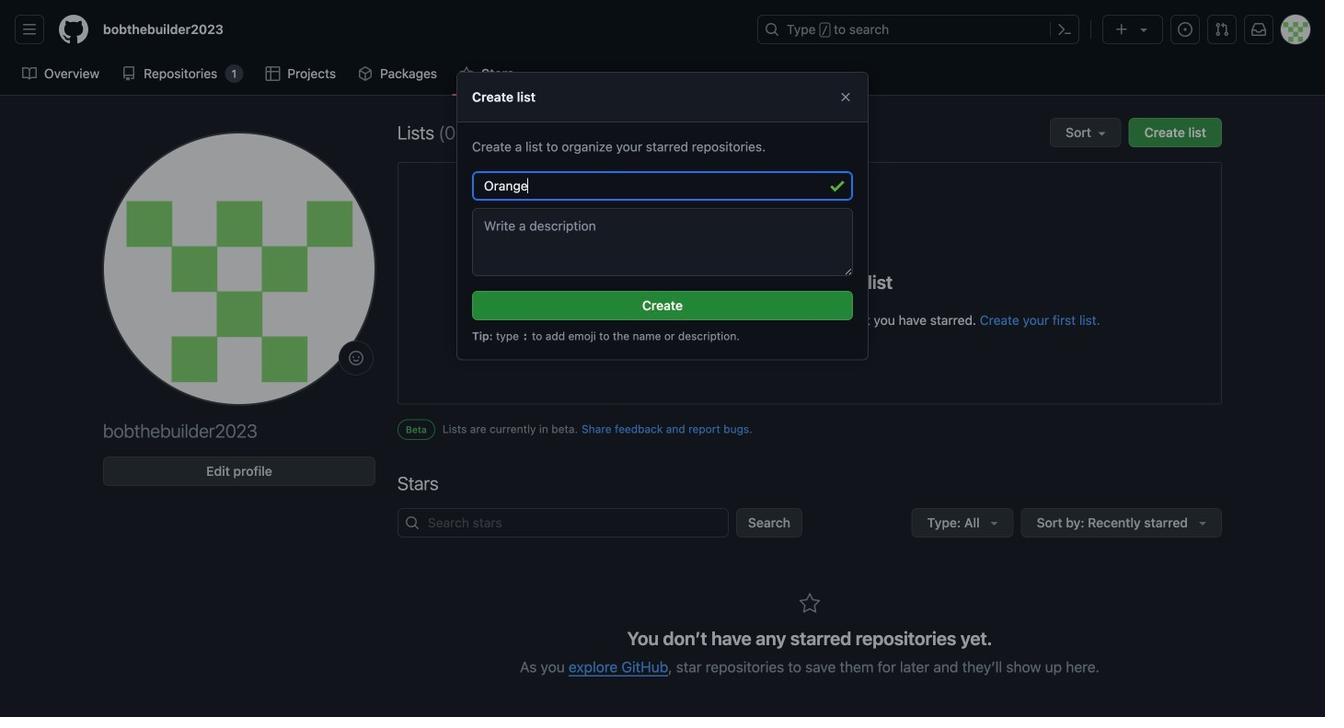 Task type: describe. For each thing, give the bounding box(es) containing it.
book image
[[22, 66, 37, 81]]

git pull request image
[[1215, 22, 1230, 37]]

triangle down image
[[987, 515, 1002, 530]]

star image
[[459, 66, 474, 81]]

List description text field
[[472, 208, 853, 276]]

repo image
[[122, 66, 136, 81]]

0 vertical spatial triangle down image
[[1137, 22, 1152, 37]]

1 vertical spatial triangle down image
[[1196, 515, 1210, 530]]

change your avatar image
[[103, 133, 376, 405]]

feature release label: beta element
[[398, 419, 435, 440]]

notifications image
[[1252, 22, 1267, 37]]

command palette image
[[1058, 22, 1072, 37]]

Search stars search field
[[398, 508, 729, 538]]



Task type: locate. For each thing, give the bounding box(es) containing it.
homepage image
[[59, 15, 88, 44]]

1 horizontal spatial triangle down image
[[1196, 515, 1210, 530]]

plus image
[[1115, 22, 1129, 37]]

List name text field
[[472, 171, 853, 201]]

close dialog image
[[839, 90, 853, 104]]

triangle down image
[[1137, 22, 1152, 37], [1196, 515, 1210, 530]]

package image
[[358, 66, 373, 81]]

issue opened image
[[1178, 22, 1193, 37]]

smiley image
[[349, 351, 364, 365]]

star image
[[799, 593, 821, 615]]

search image
[[405, 515, 420, 530]]

table image
[[265, 66, 280, 81]]

0 horizontal spatial triangle down image
[[1137, 22, 1152, 37]]

create list dialog
[[457, 72, 869, 360]]



Task type: vqa. For each thing, say whether or not it's contained in the screenshot.
sc 9kayk9 0 image
no



